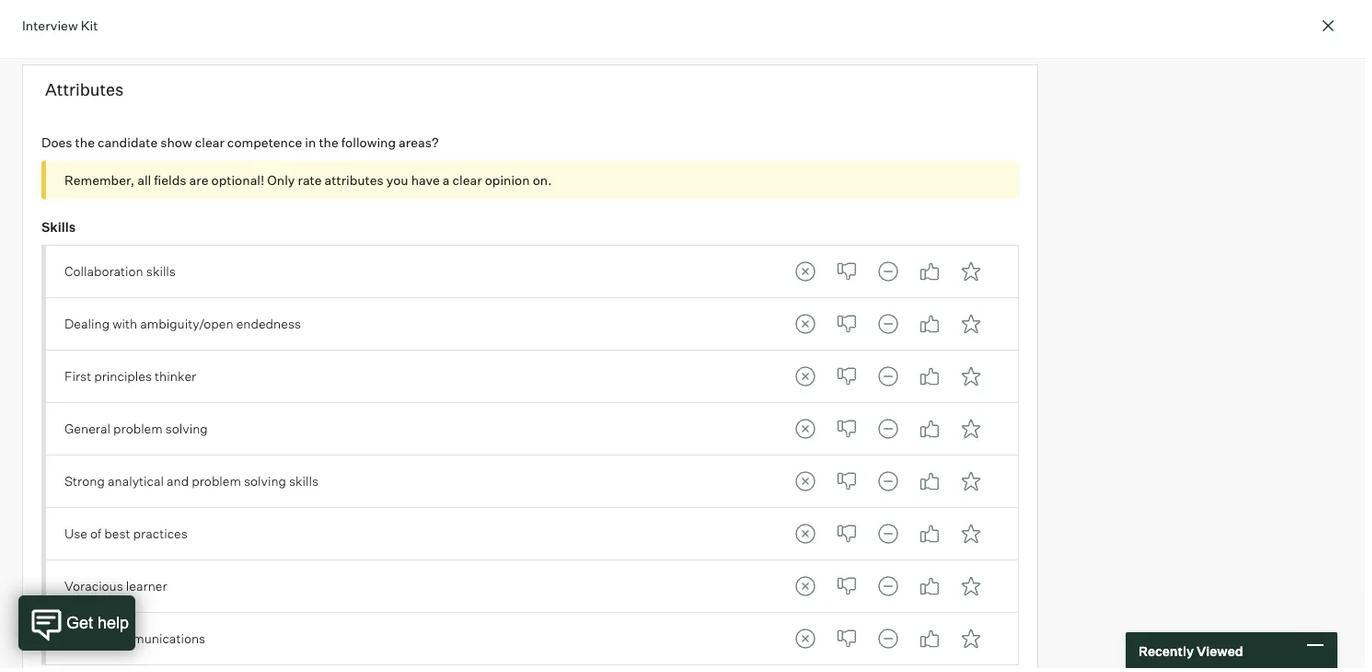 Task type: locate. For each thing, give the bounding box(es) containing it.
1 the from the left
[[75, 134, 95, 150]]

mixed button for collaboration skills
[[870, 253, 907, 290]]

0 vertical spatial no image
[[828, 358, 865, 395]]

6 no button from the top
[[828, 515, 865, 552]]

0 horizontal spatial solving
[[166, 421, 208, 437]]

2 definitely not image from the top
[[787, 306, 824, 342]]

problem right and
[[192, 473, 241, 489]]

learner
[[126, 578, 167, 594]]

1 yes button from the top
[[911, 253, 948, 290]]

strong yes image for solving
[[953, 410, 989, 447]]

solving up the strong analytical and problem solving skills
[[166, 421, 208, 437]]

problem
[[113, 421, 163, 437], [192, 473, 241, 489]]

7 yes button from the top
[[911, 568, 948, 605]]

1 tab list from the top
[[787, 253, 989, 290]]

3 yes image from the top
[[911, 515, 948, 552]]

0 horizontal spatial problem
[[113, 421, 163, 437]]

7 mixed button from the top
[[870, 568, 907, 605]]

8 yes button from the top
[[911, 620, 948, 657]]

the
[[75, 134, 95, 150], [319, 134, 339, 150]]

yes image for voracious learner
[[911, 568, 948, 605]]

no button for dealing with ambiguity/open endedness
[[828, 306, 865, 342]]

3 mixed button from the top
[[870, 358, 907, 395]]

5 definitely not button from the top
[[787, 463, 824, 500]]

mixed button for voracious learner
[[870, 568, 907, 605]]

no button for verbal communications
[[828, 620, 865, 657]]

first principles thinker
[[64, 368, 196, 384]]

use of best practices
[[64, 526, 188, 542]]

1 no image from the top
[[828, 253, 865, 290]]

1 horizontal spatial skills
[[289, 473, 319, 489]]

definitely not button
[[787, 253, 824, 290], [787, 306, 824, 342], [787, 358, 824, 395], [787, 410, 824, 447], [787, 463, 824, 500], [787, 515, 824, 552], [787, 568, 824, 605], [787, 620, 824, 657]]

1 horizontal spatial clear
[[452, 171, 482, 188]]

general problem solving
[[64, 421, 208, 437]]

strong yes image
[[953, 306, 989, 342], [953, 410, 989, 447], [953, 515, 989, 552], [953, 568, 989, 605], [953, 620, 989, 657]]

8 no button from the top
[[828, 620, 865, 657]]

3 definitely not button from the top
[[787, 358, 824, 395]]

for
[[111, 10, 127, 26]]

note
[[79, 10, 108, 26]]

4 yes button from the top
[[911, 410, 948, 447]]

7 strong yes button from the top
[[953, 568, 989, 605]]

4 definitely not image from the top
[[787, 568, 824, 605]]

2 mixed image from the top
[[870, 463, 907, 500]]

solving
[[166, 421, 208, 437], [244, 473, 286, 489]]

1 vertical spatial strong yes image
[[953, 358, 989, 395]]

2 no button from the top
[[828, 306, 865, 342]]

remember, all fields are optional! only rate attributes you have a clear opinion on.
[[64, 171, 552, 188]]

mixed image for verbal communications
[[870, 620, 907, 657]]

tab list
[[787, 253, 989, 290], [787, 306, 989, 342], [787, 358, 989, 395], [787, 410, 989, 447], [787, 463, 989, 500], [787, 515, 989, 552], [787, 568, 989, 605], [787, 620, 989, 657]]

6 yes button from the top
[[911, 515, 948, 552]]

2 mixed image from the top
[[870, 306, 907, 342]]

7 no button from the top
[[828, 568, 865, 605]]

practices
[[133, 526, 188, 542]]

yes image
[[911, 253, 948, 290], [911, 306, 948, 342], [911, 410, 948, 447], [911, 568, 948, 605]]

1 definitely not image from the top
[[787, 253, 824, 290]]

no image for ambiguity/open
[[828, 306, 865, 342]]

skills
[[41, 218, 76, 235]]

definitely not image for voracious learner
[[787, 568, 824, 605]]

mixed image
[[870, 253, 907, 290], [870, 306, 907, 342], [870, 410, 907, 447], [870, 515, 907, 552], [870, 568, 907, 605], [870, 620, 907, 657]]

dealing with ambiguity/open endedness
[[64, 316, 301, 332]]

1 mixed image from the top
[[870, 358, 907, 395]]

yes image for thinker
[[911, 358, 948, 395]]

4 definitely not button from the top
[[787, 410, 824, 447]]

recently viewed
[[1139, 643, 1243, 659]]

5 strong yes image from the top
[[953, 620, 989, 657]]

verbal communications
[[64, 631, 205, 647]]

6 definitely not button from the top
[[787, 515, 824, 552]]

competence
[[227, 134, 302, 150]]

strong yes button for first principles thinker
[[953, 358, 989, 395]]

strong yes button for collaboration skills
[[953, 253, 989, 290]]

add:
[[41, 10, 70, 26]]

1 vertical spatial clear
[[452, 171, 482, 188]]

2 no image from the top
[[828, 306, 865, 342]]

on.
[[533, 171, 552, 188]]

7 tab list from the top
[[787, 568, 989, 605]]

2 strong yes image from the top
[[953, 410, 989, 447]]

1 vertical spatial definitely not image
[[787, 410, 824, 447]]

3 yes image from the top
[[911, 410, 948, 447]]

1 mixed button from the top
[[870, 253, 907, 290]]

strong yes button for strong analytical and problem solving skills
[[953, 463, 989, 500]]

1 vertical spatial mixed image
[[870, 463, 907, 500]]

3 strong yes image from the top
[[953, 463, 989, 500]]

5 no image from the top
[[828, 568, 865, 605]]

strong yes image
[[953, 253, 989, 290], [953, 358, 989, 395], [953, 463, 989, 500]]

8 mixed button from the top
[[870, 620, 907, 657]]

3 tab list from the top
[[787, 358, 989, 395]]

2 definitely not button from the top
[[787, 306, 824, 342]]

5 tab list from the top
[[787, 463, 989, 500]]

yes button for verbal communications
[[911, 620, 948, 657]]

2 yes image from the top
[[911, 306, 948, 342]]

5 definitely not image from the top
[[787, 620, 824, 657]]

4 tab list from the top
[[787, 410, 989, 447]]

1 definitely not image from the top
[[787, 358, 824, 395]]

yes image
[[911, 358, 948, 395], [911, 463, 948, 500], [911, 515, 948, 552], [911, 620, 948, 657]]

mixed image for use of best practices
[[870, 515, 907, 552]]

0 vertical spatial definitely not image
[[787, 358, 824, 395]]

no image
[[828, 358, 865, 395], [828, 463, 865, 500], [828, 620, 865, 657]]

no button for first principles thinker
[[828, 358, 865, 395]]

4 no image from the top
[[828, 515, 865, 552]]

8 strong yes button from the top
[[953, 620, 989, 657]]

3 mixed image from the top
[[870, 410, 907, 447]]

0 vertical spatial skills
[[146, 263, 176, 279]]

strong yes button for general problem solving
[[953, 410, 989, 447]]

3 definitely not image from the top
[[787, 515, 824, 552]]

5 mixed image from the top
[[870, 568, 907, 605]]

1 strong yes button from the top
[[953, 253, 989, 290]]

strong yes button
[[953, 253, 989, 290], [953, 306, 989, 342], [953, 358, 989, 395], [953, 410, 989, 447], [953, 463, 989, 500], [953, 515, 989, 552], [953, 568, 989, 605], [953, 620, 989, 657]]

6 mixed button from the top
[[870, 515, 907, 552]]

ambiguity/open
[[140, 316, 233, 332]]

1 vertical spatial solving
[[244, 473, 286, 489]]

definitely not image for collaboration skills
[[787, 253, 824, 290]]

thinker
[[155, 368, 196, 384]]

strong yes button for use of best practices
[[953, 515, 989, 552]]

the right in
[[319, 134, 339, 150]]

clear right show
[[195, 134, 224, 150]]

0 horizontal spatial the
[[75, 134, 95, 150]]

1 vertical spatial no image
[[828, 463, 865, 500]]

2 strong yes image from the top
[[953, 358, 989, 395]]

no button
[[828, 253, 865, 290], [828, 306, 865, 342], [828, 358, 865, 395], [828, 410, 865, 447], [828, 463, 865, 500], [828, 515, 865, 552], [828, 568, 865, 605], [828, 620, 865, 657]]

2 no image from the top
[[828, 463, 865, 500]]

2 tab list from the top
[[787, 306, 989, 342]]

solving right and
[[244, 473, 286, 489]]

no button for collaboration skills
[[828, 253, 865, 290]]

8 tab list from the top
[[787, 620, 989, 657]]

8 definitely not button from the top
[[787, 620, 824, 657]]

definitely not image for verbal communications
[[787, 620, 824, 657]]

definitely not image
[[787, 253, 824, 290], [787, 306, 824, 342], [787, 463, 824, 500], [787, 568, 824, 605], [787, 620, 824, 657]]

clear
[[195, 134, 224, 150], [452, 171, 482, 188]]

1 yes image from the top
[[911, 253, 948, 290]]

3 yes button from the top
[[911, 358, 948, 395]]

6 mixed image from the top
[[870, 620, 907, 657]]

6 tab list from the top
[[787, 515, 989, 552]]

yes image for dealing with ambiguity/open endedness
[[911, 306, 948, 342]]

tab list for first principles thinker
[[787, 358, 989, 395]]

0 vertical spatial strong yes image
[[953, 253, 989, 290]]

no image for and
[[828, 463, 865, 500]]

2 yes image from the top
[[911, 463, 948, 500]]

and
[[167, 473, 189, 489]]

3 no button from the top
[[828, 358, 865, 395]]

definitely not image for strong analytical and problem solving skills
[[787, 463, 824, 500]]

2 vertical spatial definitely not image
[[787, 515, 824, 552]]

note for other interviewers link
[[79, 10, 242, 26]]

voracious learner
[[64, 578, 167, 594]]

yes image for collaboration skills
[[911, 253, 948, 290]]

clear right a
[[452, 171, 482, 188]]

1 yes image from the top
[[911, 358, 948, 395]]

2 definitely not image from the top
[[787, 410, 824, 447]]

definitely not button for verbal communications
[[787, 620, 824, 657]]

None text field
[[41, 0, 1019, 3]]

5 yes button from the top
[[911, 463, 948, 500]]

1 horizontal spatial problem
[[192, 473, 241, 489]]

1 horizontal spatial solving
[[244, 473, 286, 489]]

3 no image from the top
[[828, 410, 865, 447]]

1 strong yes image from the top
[[953, 253, 989, 290]]

communications
[[105, 631, 205, 647]]

strong analytical and problem solving skills
[[64, 473, 319, 489]]

attributes
[[45, 79, 124, 100]]

mixed button for use of best practices
[[870, 515, 907, 552]]

strong yes image for ambiguity/open
[[953, 306, 989, 342]]

with
[[112, 316, 137, 332]]

mixed button
[[870, 253, 907, 290], [870, 306, 907, 342], [870, 358, 907, 395], [870, 410, 907, 447], [870, 463, 907, 500], [870, 515, 907, 552], [870, 568, 907, 605], [870, 620, 907, 657]]

0 horizontal spatial clear
[[195, 134, 224, 150]]

4 mixed image from the top
[[870, 515, 907, 552]]

definitely not button for voracious learner
[[787, 568, 824, 605]]

no button for strong analytical and problem solving skills
[[828, 463, 865, 500]]

1 strong yes image from the top
[[953, 306, 989, 342]]

use
[[64, 526, 87, 542]]

2 vertical spatial strong yes image
[[953, 463, 989, 500]]

3 strong yes button from the top
[[953, 358, 989, 395]]

skills
[[146, 263, 176, 279], [289, 473, 319, 489]]

1 no image from the top
[[828, 358, 865, 395]]

1 definitely not button from the top
[[787, 253, 824, 290]]

have
[[411, 171, 440, 188]]

3 strong yes image from the top
[[953, 515, 989, 552]]

mixed image for collaboration skills
[[870, 253, 907, 290]]

definitely not button for collaboration skills
[[787, 253, 824, 290]]

5 strong yes button from the top
[[953, 463, 989, 500]]

problem right general
[[113, 421, 163, 437]]

4 no button from the top
[[828, 410, 865, 447]]

mixed button for verbal communications
[[870, 620, 907, 657]]

1 no button from the top
[[828, 253, 865, 290]]

4 mixed button from the top
[[870, 410, 907, 447]]

2 mixed button from the top
[[870, 306, 907, 342]]

1 horizontal spatial the
[[319, 134, 339, 150]]

2 vertical spatial no image
[[828, 620, 865, 657]]

definitely not button for general problem solving
[[787, 410, 824, 447]]

4 strong yes button from the top
[[953, 410, 989, 447]]

verbal
[[64, 631, 102, 647]]

mixed image
[[870, 358, 907, 395], [870, 463, 907, 500]]

0 horizontal spatial skills
[[146, 263, 176, 279]]

the right does
[[75, 134, 95, 150]]

3 definitely not image from the top
[[787, 463, 824, 500]]

7 definitely not button from the top
[[787, 568, 824, 605]]

no button for use of best practices
[[828, 515, 865, 552]]

6 strong yes button from the top
[[953, 515, 989, 552]]

2 yes button from the top
[[911, 306, 948, 342]]

no image
[[828, 253, 865, 290], [828, 306, 865, 342], [828, 410, 865, 447], [828, 515, 865, 552], [828, 568, 865, 605]]

dealing
[[64, 316, 110, 332]]

are
[[189, 171, 209, 188]]

4 yes image from the top
[[911, 568, 948, 605]]

definitely not image
[[787, 358, 824, 395], [787, 410, 824, 447], [787, 515, 824, 552]]

best
[[104, 526, 130, 542]]

yes button
[[911, 253, 948, 290], [911, 306, 948, 342], [911, 358, 948, 395], [911, 410, 948, 447], [911, 463, 948, 500], [911, 515, 948, 552], [911, 568, 948, 605], [911, 620, 948, 657]]

definitely not image for dealing with ambiguity/open endedness
[[787, 306, 824, 342]]

no image for thinker
[[828, 358, 865, 395]]

rate
[[298, 171, 322, 188]]

2 strong yes button from the top
[[953, 306, 989, 342]]

mixed button for first principles thinker
[[870, 358, 907, 395]]

5 no button from the top
[[828, 463, 865, 500]]

1 mixed image from the top
[[870, 253, 907, 290]]

0 vertical spatial mixed image
[[870, 358, 907, 395]]

5 mixed button from the top
[[870, 463, 907, 500]]



Task type: describe. For each thing, give the bounding box(es) containing it.
collaboration skills
[[64, 263, 176, 279]]

fields
[[154, 171, 186, 188]]

does the candidate show clear competence in the following areas?
[[41, 134, 439, 150]]

close image
[[1317, 15, 1339, 37]]

mixed image for general problem solving
[[870, 410, 907, 447]]

voracious
[[64, 578, 123, 594]]

no image for solving
[[828, 410, 865, 447]]

strong yes button for dealing with ambiguity/open endedness
[[953, 306, 989, 342]]

other
[[130, 10, 164, 26]]

no image for best
[[828, 515, 865, 552]]

strong yes image for best
[[953, 515, 989, 552]]

attributes
[[325, 171, 384, 188]]

1 vertical spatial skills
[[289, 473, 319, 489]]

endedness
[[236, 316, 301, 332]]

yes button for collaboration skills
[[911, 253, 948, 290]]

yes button for voracious learner
[[911, 568, 948, 605]]

in
[[305, 134, 316, 150]]

tab list for general problem solving
[[787, 410, 989, 447]]

definitely not image for use of best practices
[[787, 515, 824, 552]]

remember,
[[64, 171, 135, 188]]

opinion
[[485, 171, 530, 188]]

mixed button for strong analytical and problem solving skills
[[870, 463, 907, 500]]

interview kit
[[22, 17, 98, 33]]

show
[[160, 134, 192, 150]]

yes button for use of best practices
[[911, 515, 948, 552]]

no button for voracious learner
[[828, 568, 865, 605]]

mixed button for dealing with ambiguity/open endedness
[[870, 306, 907, 342]]

of
[[90, 526, 101, 542]]

general
[[64, 421, 110, 437]]

tab list for collaboration skills
[[787, 253, 989, 290]]

strong
[[64, 473, 105, 489]]

definitely not button for dealing with ambiguity/open endedness
[[787, 306, 824, 342]]

yes button for general problem solving
[[911, 410, 948, 447]]

a
[[443, 171, 450, 188]]

yes button for strong analytical and problem solving skills
[[911, 463, 948, 500]]

definitely not image for first principles thinker
[[787, 358, 824, 395]]

tab list for use of best practices
[[787, 515, 989, 552]]

definitely not button for strong analytical and problem solving skills
[[787, 463, 824, 500]]

following
[[341, 134, 396, 150]]

mixed image for dealing with ambiguity/open endedness
[[870, 306, 907, 342]]

collaboration
[[64, 263, 143, 279]]

definitely not button for use of best practices
[[787, 515, 824, 552]]

candidate
[[98, 134, 158, 150]]

2 the from the left
[[319, 134, 339, 150]]

mixed image for first principles thinker
[[870, 358, 907, 395]]

mixed button for general problem solving
[[870, 410, 907, 447]]

0 vertical spatial solving
[[166, 421, 208, 437]]

mixed image for voracious learner
[[870, 568, 907, 605]]

no button for general problem solving
[[828, 410, 865, 447]]

tab list for voracious learner
[[787, 568, 989, 605]]

0 vertical spatial problem
[[113, 421, 163, 437]]

interview
[[22, 17, 78, 33]]

viewed
[[1197, 643, 1243, 659]]

recently
[[1139, 643, 1194, 659]]

strong yes image for thinker
[[953, 358, 989, 395]]

strong yes image for and
[[953, 463, 989, 500]]

yes image for and
[[911, 463, 948, 500]]

analytical
[[108, 473, 164, 489]]

kit
[[81, 17, 98, 33]]

4 strong yes image from the top
[[953, 568, 989, 605]]

yes image for best
[[911, 515, 948, 552]]

tab list for strong analytical and problem solving skills
[[787, 463, 989, 500]]

3 no image from the top
[[828, 620, 865, 657]]

you
[[387, 171, 408, 188]]

all
[[137, 171, 151, 188]]

first
[[64, 368, 91, 384]]

strong yes button for verbal communications
[[953, 620, 989, 657]]

yes image for general problem solving
[[911, 410, 948, 447]]

optional!
[[211, 171, 265, 188]]

definitely not image for general problem solving
[[787, 410, 824, 447]]

0 vertical spatial clear
[[195, 134, 224, 150]]

1 vertical spatial problem
[[192, 473, 241, 489]]

areas?
[[399, 134, 439, 150]]

strong yes button for voracious learner
[[953, 568, 989, 605]]

does
[[41, 134, 72, 150]]

only
[[267, 171, 295, 188]]

tab list for dealing with ambiguity/open endedness
[[787, 306, 989, 342]]

add: note for other interviewers
[[41, 10, 242, 26]]

4 yes image from the top
[[911, 620, 948, 657]]

yes button for first principles thinker
[[911, 358, 948, 395]]

mixed image for strong analytical and problem solving skills
[[870, 463, 907, 500]]

tab list for verbal communications
[[787, 620, 989, 657]]

definitely not button for first principles thinker
[[787, 358, 824, 395]]

principles
[[94, 368, 152, 384]]

interviewers
[[167, 10, 242, 26]]

yes button for dealing with ambiguity/open endedness
[[911, 306, 948, 342]]



Task type: vqa. For each thing, say whether or not it's contained in the screenshot.
Add popup button
no



